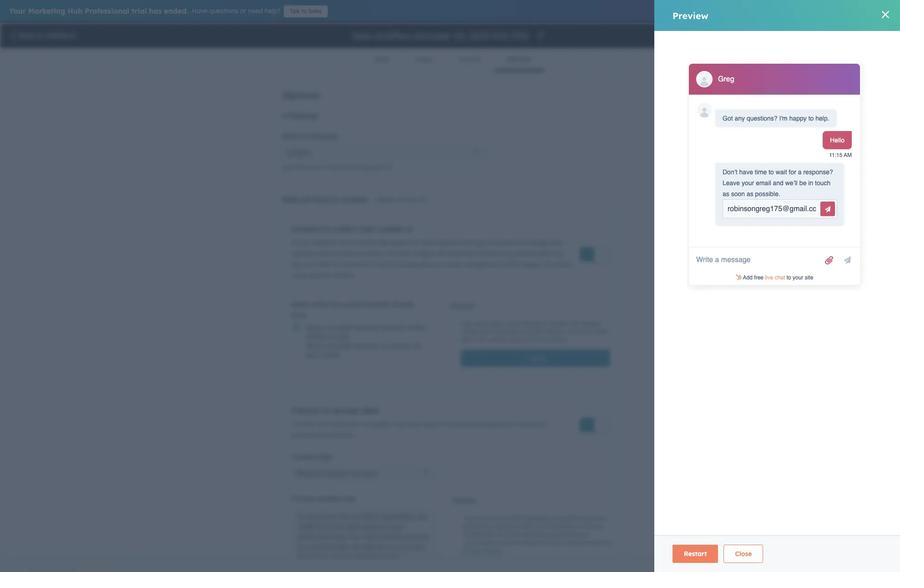 Task type: describe. For each thing, give the bounding box(es) containing it.
end.
[[291, 261, 304, 269]]

interact
[[548, 320, 568, 327]]

cookies.
[[331, 271, 355, 280]]

close image
[[883, 11, 890, 18]]

0 vertical spatial website
[[314, 239, 337, 247]]

commitment for to give you the content requested, we need to store and process your personal data. for information on how to unsubscribe, as well as our privacy practices and commitment to protecting your privacy, please review our privacy policy .
[[463, 540, 496, 546]]

for for to give you the content requested, we need to store and process your personal data. for information on how to unsubscribe, as well as our privacy practices and commitment to protecting your privacy, please review our privacy policy .
[[536, 523, 545, 530]]

navigation containing build
[[362, 48, 544, 71]]

supported
[[327, 164, 355, 171]]

privacy inside to give you the content requested, we need to store and process your personal data. for information on how to unsubscribe, as well as our privacy practices and commitment to protecting your privacy, please review our privacy policy .
[[463, 548, 484, 555]]

before
[[382, 323, 404, 332]]

visitors
[[461, 329, 480, 335]]

back to chatflows button
[[9, 31, 76, 41]]

consent for consent type
[[291, 453, 317, 462]]

we for to give you the content requested, we need to store and process your personal data. for information on how to unsubscribe, as well as our privacy practices and commitment to protecting your privacy, please r
[[418, 513, 428, 522]]

out
[[585, 329, 594, 335]]

marketing
[[28, 6, 65, 15]]

options button
[[495, 48, 544, 70]]

use
[[291, 421, 303, 429]]

pages,
[[522, 261, 542, 269]]

help?
[[265, 7, 281, 15]]

maintain
[[340, 261, 367, 269]]

learn for learn more
[[375, 195, 396, 204]]

you inside use the text field below to explain why you need to store and process your customer's personal information.
[[409, 421, 420, 429]]

chat up leaves
[[359, 225, 375, 234]]

how for to give you the content requested, we need to store and process your personal data. for information on how to unsubscribe, as well as our privacy practices and commitment to protecting your privacy, please review our privacy policy .
[[586, 523, 597, 530]]

personal inside use the text field below to explain why you need to store and process your customer's personal information.
[[291, 431, 317, 440]]

consent type
[[291, 453, 333, 462]]

to for to give you the content requested, we need to store and process your personal data. for information on how to unsubscribe, as well as our privacy practices and commitment to protecting your privacy, please r
[[298, 513, 306, 522]]

i agree
[[525, 354, 547, 363]]

learn more
[[375, 195, 417, 204]]

close image
[[879, 8, 886, 15]]

i
[[525, 354, 528, 363]]

consent for consent to process data
[[291, 406, 321, 416]]

need inside to give you the content requested, we need to store and process your personal data. for information on how to unsubscribe, as well as our privacy practices and commitment to protecting your privacy, please review our privacy policy .
[[562, 515, 575, 522]]

1 horizontal spatial conversation
[[514, 250, 553, 258]]

website inside this chat widget uses a cookie to interact with website visitors and to provide your chat history. to find out more about this cookie, see our
[[582, 320, 602, 327]]

trial
[[132, 6, 147, 15]]

this
[[461, 320, 472, 327]]

1 horizontal spatial .
[[568, 337, 569, 344]]

the inside select when the consent banner should show
[[331, 301, 341, 309]]

consent right the 'process'
[[317, 495, 342, 503]]

chat down banner,
[[374, 261, 388, 269]]

i agree button
[[461, 350, 611, 367]]

require explicit consent button
[[291, 465, 438, 483]]

select for select a language
[[282, 132, 301, 140]]

other
[[504, 261, 520, 269]]

starts
[[306, 332, 326, 342]]

our inside this chat widget uses a cookie to interact with website visitors and to provide your chat history. to find out more about this cookie, see our
[[519, 337, 528, 344]]

see
[[509, 337, 518, 344]]

process consent text
[[291, 495, 356, 503]]

0 horizontal spatial about
[[299, 164, 315, 171]]

chat down page
[[399, 250, 412, 258]]

show
[[291, 312, 307, 320]]

you for to give you the content requested, we need to store and process your personal data. for information on how to unsubscribe, as well as our privacy practices and commitment to protecting your privacy, please r
[[324, 513, 337, 522]]

options inside button
[[507, 55, 532, 63]]

with
[[570, 320, 581, 327]]

exit
[[306, 351, 319, 360]]

1 vertical spatial website
[[291, 250, 314, 258]]

ended.
[[164, 6, 188, 15]]

the inside to give you the content requested, we need to store and process your personal data. for information on how to unsubscribe, as well as our privacy practices and commitment to protecting your privacy, please r
[[339, 513, 350, 522]]

display
[[460, 55, 482, 63]]

please for to give you the content requested, we need to store and process your personal data. for information on how to unsubscribe, as well as our privacy practices and commitment to protecting your privacy, please r
[[382, 563, 404, 572]]

or
[[240, 7, 246, 15]]

agree
[[530, 354, 547, 363]]

target
[[415, 55, 434, 63]]

has
[[149, 6, 162, 15]]

visitor inside show consent banner to visitor on exit intent
[[391, 342, 412, 351]]

and inside use the text field below to explain why you need to store and process your customer's personal information.
[[463, 421, 475, 429]]

0 horizontal spatial options
[[282, 89, 320, 102]]

display button
[[447, 48, 495, 70]]

chatting
[[458, 239, 483, 247]]

requested, for to give you the content requested, we need to store and process your personal data. for information on how to unsubscribe, as well as our privacy practices and commitment to protecting your privacy, please r
[[380, 513, 416, 522]]

consent inside if your website visitor leaves the page that they began chatting on but did not accept your website cookie consent banner, the chat widget will reset and the existing conversation will end. in order to maintain a chat conversation as a visitor navigates to other pages, the visitor must accept cookies.
[[338, 250, 361, 258]]

banner for before
[[356, 323, 380, 332]]

close
[[736, 550, 753, 558]]

order
[[314, 261, 330, 269]]

process inside to give you the content requested, we need to store and process your personal data. for information on how to unsubscribe, as well as our privacy practices and commitment to protecting your privacy, please r
[[360, 523, 387, 532]]

this
[[478, 337, 487, 344]]

explain
[[372, 421, 393, 429]]

&
[[332, 195, 337, 204]]

more inside this chat widget uses a cookie to interact with website visitors and to provide your chat history. to find out more about this cookie, see our
[[595, 329, 609, 335]]

to inside button
[[302, 8, 307, 15]]

0 vertical spatial accept
[[529, 239, 549, 247]]

unsubscribe, for to give you the content requested, we need to store and process your personal data. for information on how to unsubscribe, as well as our privacy practices and commitment to protecting your privacy, please r
[[307, 543, 350, 552]]

customer's
[[517, 421, 549, 429]]

a up english
[[303, 132, 307, 140]]

talk
[[290, 8, 300, 15]]

cookie inside this chat widget uses a cookie to interact with website visitors and to provide your chat history. to find out more about this cookie, see our
[[523, 320, 540, 327]]

uses
[[505, 320, 517, 327]]

widget inside this chat widget uses a cookie to interact with website visitors and to provide your chat history. to find out more about this cookie, see our
[[486, 320, 504, 327]]

personal for to give you the content requested, we need to store and process your personal data. for information on how to unsubscribe, as well as our privacy practices and commitment to protecting your privacy, please r
[[298, 533, 327, 542]]

select a language
[[282, 132, 339, 140]]

hub
[[68, 6, 83, 15]]

to inside 'button'
[[37, 31, 44, 40]]

data
[[363, 406, 380, 416]]

data
[[282, 195, 300, 204]]

show for exit
[[306, 342, 325, 351]]

protecting for to give you the content requested, we need to store and process your personal data. for information on how to unsubscribe, as well as our privacy practices and commitment to protecting your privacy, please r
[[298, 563, 333, 572]]

on inside show consent banner to visitor on exit intent
[[414, 342, 423, 351]]

need inside your marketing hub professional trial has ended. have questions or need help?
[[248, 7, 263, 15]]

in
[[306, 261, 312, 269]]

data. for to give you the content requested, we need to store and process your personal data. for information on how to unsubscribe, as well as our privacy practices and commitment to protecting your privacy, please review our privacy policy .
[[521, 523, 535, 530]]

give for to give you the content requested, we need to store and process your personal data. for information on how to unsubscribe, as well as our privacy practices and commitment to protecting your privacy, please r
[[308, 513, 322, 522]]

commitment for to give you the content requested, we need to store and process your personal data. for information on how to unsubscribe, as well as our privacy practices and commitment to protecting your privacy, please r
[[347, 553, 390, 562]]

reset
[[447, 250, 462, 258]]

chat up visitors
[[473, 320, 484, 327]]

require explicit consent
[[296, 469, 378, 478]]

if
[[291, 239, 297, 247]]

should
[[394, 301, 414, 309]]

supported languages link
[[327, 164, 394, 172]]

privacy policy link for privacy policy .
[[529, 337, 568, 344]]

process inside use the text field below to explain why you need to store and process your customer's personal information.
[[476, 421, 500, 429]]

must
[[291, 271, 306, 280]]

privacy policy link for to give you the content requested, we need to store and process your personal data. for information on how to unsubscribe, as well as our privacy practices and commitment to protecting your privacy, please review our privacy policy .
[[463, 548, 502, 555]]

select for select when the consent banner should show
[[291, 301, 311, 309]]

data privacy & consent
[[282, 195, 368, 204]]

cookies
[[377, 225, 405, 234]]

language
[[309, 132, 339, 140]]

to give you the content requested, we need to store and process your personal data. for information on how to unsubscribe, as well as our privacy practices and commitment to protecting your privacy, please r
[[298, 513, 432, 572]]

on inside if your website visitor leaves the page that they began chatting on but did not accept your website cookie consent banner, the chat widget will reset and the existing conversation will end. in order to maintain a chat conversation as a visitor navigates to other pages, the visitor must accept cookies.
[[485, 239, 492, 247]]

preview inside "dialog"
[[673, 10, 709, 21]]

restart
[[685, 550, 708, 558]]

store for to give you the content requested, we need to store and process your personal data. for information on how to unsubscribe, as well as our privacy practices and commitment to protecting your privacy, please r
[[326, 523, 343, 532]]

learn about our
[[282, 164, 327, 171]]

english button
[[282, 143, 487, 162]]

1 will from the left
[[436, 250, 446, 258]]

0 horizontal spatial privacy
[[302, 195, 329, 204]]

consent inside select when the consent banner should show
[[343, 301, 367, 309]]

your inside this chat widget uses a cookie to interact with website visitors and to provide your chat history. to find out more about this cookie, see our
[[520, 329, 532, 335]]

have
[[192, 7, 208, 15]]

existing
[[489, 250, 512, 258]]

banner for to
[[356, 342, 380, 351]]

content for to give you the content requested, we need to store and process your personal data. for information on how to unsubscribe, as well as our privacy practices and commitment to protecting your privacy, please r
[[352, 513, 378, 522]]

practices for to give you the content requested, we need to store and process your personal data. for information on how to unsubscribe, as well as our privacy practices and commitment to protecting your privacy, please r
[[298, 553, 329, 562]]

require
[[296, 469, 323, 478]]

select when the consent banner should show
[[291, 301, 414, 320]]

a inside 'show consent banner before visitor starts a chat'
[[328, 332, 332, 342]]

unsubscribe, for to give you the content requested, we need to store and process your personal data. for information on how to unsubscribe, as well as our privacy practices and commitment to protecting your privacy, please review our privacy policy .
[[463, 531, 495, 538]]

cookie inside if your website visitor leaves the page that they began chatting on but did not accept your website cookie consent banner, the chat widget will reset and the existing conversation will end. in order to maintain a chat conversation as a visitor navigates to other pages, the visitor must accept cookies.
[[316, 250, 336, 258]]

need inside to give you the content requested, we need to store and process your personal data. for information on how to unsubscribe, as well as our privacy practices and commitment to protecting your privacy, please r
[[298, 523, 315, 532]]

supported languages
[[327, 164, 386, 171]]

a down began at top
[[439, 261, 443, 269]]

history.
[[546, 329, 565, 335]]

to give you the content requested, we need to store and process your personal data. for information on how to unsubscribe, as well as our privacy practices and commitment to protecting your privacy, please review our privacy policy .
[[463, 515, 612, 555]]

show for a
[[306, 323, 325, 332]]

0 vertical spatial policy
[[551, 337, 568, 344]]

but
[[494, 239, 504, 247]]

preview dialog
[[655, 0, 901, 572]]

personal for to give you the content requested, we need to store and process your personal data. for information on how to unsubscribe, as well as our privacy practices and commitment to protecting your privacy, please review our privacy policy .
[[498, 523, 520, 530]]



Task type: locate. For each thing, give the bounding box(es) containing it.
provide
[[500, 329, 519, 335]]

they
[[422, 239, 435, 247]]

build button
[[362, 48, 402, 70]]

0 horizontal spatial privacy
[[463, 548, 484, 555]]

to inside to give you the content requested, we need to store and process your personal data. for information on how to unsubscribe, as well as our privacy practices and commitment to protecting your privacy, please review our privacy policy .
[[463, 515, 469, 522]]

information inside to give you the content requested, we need to store and process your personal data. for information on how to unsubscribe, as well as our privacy practices and commitment to protecting your privacy, please review our privacy policy .
[[546, 523, 576, 530]]

0 horizontal spatial text
[[316, 421, 328, 429]]

1 vertical spatial cookie
[[523, 320, 540, 327]]

1 vertical spatial about
[[461, 337, 477, 344]]

0 horizontal spatial privacy,
[[353, 563, 380, 572]]

you inside to give you the content requested, we need to store and process your personal data. for information on how to unsubscribe, as well as our privacy practices and commitment to protecting your privacy, please r
[[324, 513, 337, 522]]

language
[[282, 111, 319, 120]]

for
[[536, 523, 545, 530], [349, 533, 361, 542]]

conversation
[[514, 250, 553, 258], [389, 261, 428, 269]]

1 consent from the top
[[291, 225, 321, 234]]

store inside use the text field below to explain why you need to store and process your customer's personal information.
[[446, 421, 461, 429]]

consent
[[291, 225, 321, 234], [291, 406, 321, 416], [291, 453, 317, 462]]

. inside to give you the content requested, we need to store and process your personal data. for information on how to unsubscribe, as well as our privacy practices and commitment to protecting your privacy, please review our privacy policy .
[[502, 548, 503, 555]]

the
[[379, 239, 389, 247], [387, 250, 397, 258], [477, 250, 487, 258], [544, 261, 553, 269], [331, 301, 341, 309], [305, 421, 314, 429], [339, 513, 350, 522], [494, 515, 502, 522]]

conversation down that
[[389, 261, 428, 269]]

cookie
[[316, 250, 336, 258], [523, 320, 540, 327]]

below
[[344, 421, 362, 429]]

0 vertical spatial practices
[[554, 531, 577, 538]]

privacy policy link
[[529, 337, 568, 344], [463, 548, 502, 555]]

banner inside select when the consent banner should show
[[369, 301, 392, 309]]

text inside use the text field below to explain why you need to store and process your customer's personal information.
[[316, 421, 328, 429]]

about inside this chat widget uses a cookie to interact with website visitors and to provide your chat history. to find out more about this cookie, see our
[[461, 337, 477, 344]]

why
[[395, 421, 407, 429]]

banner right intent
[[356, 342, 380, 351]]

0 vertical spatial cookie
[[316, 250, 336, 258]]

2 will from the left
[[554, 250, 564, 258]]

privacy
[[529, 337, 550, 344], [463, 548, 484, 555]]

privacy,
[[546, 540, 566, 546], [353, 563, 380, 572]]

build
[[375, 55, 390, 63]]

0 horizontal spatial policy
[[485, 548, 502, 555]]

1 horizontal spatial to
[[463, 515, 469, 522]]

banner inside 'show consent banner before visitor starts a chat'
[[356, 323, 380, 332]]

1 vertical spatial well
[[362, 543, 375, 552]]

information.
[[319, 431, 356, 440]]

please inside to give you the content requested, we need to store and process your personal data. for information on how to unsubscribe, as well as our privacy practices and commitment to protecting your privacy, please review our privacy policy .
[[567, 540, 584, 546]]

and inside if your website visitor leaves the page that they began chatting on but did not accept your website cookie consent banner, the chat widget will reset and the existing conversation will end. in order to maintain a chat conversation as a visitor navigates to other pages, the visitor must accept cookies.
[[464, 250, 476, 258]]

and inside this chat widget uses a cookie to interact with website visitors and to provide your chat history. to find out more about this cookie, see our
[[481, 329, 491, 335]]

select up english
[[282, 132, 301, 140]]

consent for consent to collect chat cookies
[[291, 225, 321, 234]]

your inside use the text field below to explain why you need to store and process your customer's personal information.
[[501, 421, 515, 429]]

to inside to give you the content requested, we need to store and process your personal data. for information on how to unsubscribe, as well as our privacy practices and commitment to protecting your privacy, please r
[[298, 513, 306, 522]]

visitor right the pages,
[[555, 261, 573, 269]]

2 consent from the top
[[291, 406, 321, 416]]

banner left should
[[369, 301, 392, 309]]

1 horizontal spatial widget
[[486, 320, 504, 327]]

requested, inside to give you the content requested, we need to store and process your personal data. for information on how to unsubscribe, as well as our privacy practices and commitment to protecting your privacy, please review our privacy policy .
[[525, 515, 552, 522]]

0 horizontal spatial .
[[502, 548, 503, 555]]

we inside to give you the content requested, we need to store and process your personal data. for information on how to unsubscribe, as well as our privacy practices and commitment to protecting your privacy, please r
[[418, 513, 428, 522]]

1 vertical spatial protecting
[[298, 563, 333, 572]]

0 horizontal spatial well
[[362, 543, 375, 552]]

1 vertical spatial store
[[583, 515, 596, 522]]

link opens in a new window image inside supported languages link
[[387, 165, 392, 171]]

privacy, inside to give you the content requested, we need to store and process your personal data. for information on how to unsubscribe, as well as our privacy practices and commitment to protecting your privacy, please r
[[353, 563, 380, 572]]

0 vertical spatial conversation
[[514, 250, 553, 258]]

more right out
[[595, 329, 609, 335]]

we inside to give you the content requested, we need to store and process your personal data. for information on how to unsubscribe, as well as our privacy practices and commitment to protecting your privacy, please review our privacy policy .
[[553, 515, 560, 522]]

1 vertical spatial information
[[363, 533, 403, 542]]

your
[[9, 6, 26, 15]]

1 vertical spatial show
[[306, 342, 325, 351]]

store
[[446, 421, 461, 429], [583, 515, 596, 522], [326, 523, 343, 532]]

well inside to give you the content requested, we need to store and process your personal data. for information on how to unsubscribe, as well as our privacy practices and commitment to protecting your privacy, please r
[[362, 543, 375, 552]]

not
[[517, 239, 527, 247]]

0 vertical spatial well
[[505, 531, 514, 538]]

unsubscribe, inside to give you the content requested, we need to store and process your personal data. for information on how to unsubscribe, as well as our privacy practices and commitment to protecting your privacy, please r
[[307, 543, 350, 552]]

well for to give you the content requested, we need to store and process your personal data. for information on how to unsubscribe, as well as our privacy practices and commitment to protecting your privacy, please review our privacy policy .
[[505, 531, 514, 538]]

practices inside to give you the content requested, we need to store and process your personal data. for information on how to unsubscribe, as well as our privacy practices and commitment to protecting your privacy, please r
[[298, 553, 329, 562]]

consent right starts
[[327, 342, 354, 351]]

visitor inside 'show consent banner before visitor starts a chat'
[[406, 323, 427, 332]]

to inside this chat widget uses a cookie to interact with website visitors and to provide your chat history. to find out more about this cookie, see our
[[567, 329, 572, 335]]

data. for to give you the content requested, we need to store and process your personal data. for information on how to unsubscribe, as well as our privacy practices and commitment to protecting your privacy, please r
[[330, 533, 347, 542]]

1 vertical spatial select
[[291, 301, 311, 309]]

3 consent from the top
[[291, 453, 317, 462]]

1 horizontal spatial text
[[344, 495, 356, 503]]

privacy policy .
[[529, 337, 569, 344]]

about down english
[[299, 164, 315, 171]]

practices for to give you the content requested, we need to store and process your personal data. for information on how to unsubscribe, as well as our privacy practices and commitment to protecting your privacy, please review our privacy policy .
[[554, 531, 577, 538]]

policy inside to give you the content requested, we need to store and process your personal data. for information on how to unsubscribe, as well as our privacy practices and commitment to protecting your privacy, please review our privacy policy .
[[485, 548, 502, 555]]

data. inside to give you the content requested, we need to store and process your personal data. for information on how to unsubscribe, as well as our privacy practices and commitment to protecting your privacy, please review our privacy policy .
[[521, 523, 535, 530]]

you inside to give you the content requested, we need to store and process your personal data. for information on how to unsubscribe, as well as our privacy practices and commitment to protecting your privacy, please review our privacy policy .
[[483, 515, 492, 522]]

0 horizontal spatial information
[[363, 533, 403, 542]]

1 horizontal spatial commitment
[[463, 540, 496, 546]]

store inside to give you the content requested, we need to store and process your personal data. for information on how to unsubscribe, as well as our privacy practices and commitment to protecting your privacy, please r
[[326, 523, 343, 532]]

0 horizontal spatial privacy policy link
[[463, 548, 502, 555]]

1 horizontal spatial store
[[446, 421, 461, 429]]

text for the
[[316, 421, 328, 429]]

our
[[317, 164, 326, 171], [519, 337, 528, 344], [523, 531, 532, 538], [604, 540, 612, 546], [387, 543, 398, 552]]

talk to sales button
[[284, 5, 328, 17]]

1 vertical spatial how
[[416, 533, 430, 542]]

learn up cookies
[[375, 195, 396, 204]]

0 horizontal spatial data.
[[330, 533, 347, 542]]

show inside show consent banner to visitor on exit intent
[[306, 342, 325, 351]]

link opens in a new window image
[[387, 164, 392, 172]]

conversation up the pages,
[[514, 250, 553, 258]]

when
[[312, 301, 329, 309]]

information inside to give you the content requested, we need to store and process your personal data. for information on how to unsubscribe, as well as our privacy practices and commitment to protecting your privacy, please r
[[363, 533, 403, 542]]

show inside 'show consent banner before visitor starts a chat'
[[306, 323, 325, 332]]

1 vertical spatial please
[[382, 563, 404, 572]]

navigation
[[362, 48, 544, 71]]

content inside to give you the content requested, we need to store and process your personal data. for information on how to unsubscribe, as well as our privacy practices and commitment to protecting your privacy, please review our privacy policy .
[[504, 515, 523, 522]]

0 horizontal spatial protecting
[[298, 563, 333, 572]]

field
[[330, 421, 343, 429]]

2 vertical spatial website
[[582, 320, 602, 327]]

0 vertical spatial more
[[398, 195, 417, 204]]

commitment inside to give you the content requested, we need to store and process your personal data. for information on how to unsubscribe, as well as our privacy practices and commitment to protecting your privacy, please r
[[347, 553, 390, 562]]

content inside to give you the content requested, we need to store and process your personal data. for information on how to unsubscribe, as well as our privacy practices and commitment to protecting your privacy, please r
[[352, 513, 378, 522]]

back to chatflows
[[19, 31, 76, 40]]

1 vertical spatial personal
[[498, 523, 520, 530]]

1 horizontal spatial privacy
[[529, 337, 550, 344]]

0 horizontal spatial commitment
[[347, 553, 390, 562]]

on
[[485, 239, 492, 247], [414, 342, 423, 351], [578, 523, 584, 530], [405, 533, 414, 542]]

website up out
[[582, 320, 602, 327]]

None field
[[352, 29, 532, 42]]

accept right not
[[529, 239, 549, 247]]

1 vertical spatial banner
[[356, 323, 380, 332]]

languages
[[357, 164, 386, 171]]

data. inside to give you the content requested, we need to store and process your personal data. for information on how to unsubscribe, as well as our privacy practices and commitment to protecting your privacy, please r
[[330, 533, 347, 542]]

website up order
[[314, 239, 337, 247]]

link opens in a new window image for supported languages
[[387, 165, 392, 171]]

link opens in a new window image for learn more
[[419, 197, 426, 204]]

To give you the content requested, we need to store and process your personal data. For information on how to unsubscribe, as well as our privacy practices and commitment to protecting your privacy, please r text field
[[298, 512, 432, 572]]

visitor
[[338, 239, 357, 247], [444, 261, 463, 269], [555, 261, 573, 269], [406, 323, 427, 332], [391, 342, 412, 351]]

0 vertical spatial consent
[[291, 225, 321, 234]]

0 horizontal spatial unsubscribe,
[[307, 543, 350, 552]]

0 horizontal spatial learn
[[282, 164, 297, 171]]

privacy for to give you the content requested, we need to store and process your personal data. for information on how to unsubscribe, as well as our privacy practices and commitment to protecting your privacy, please review our privacy policy .
[[533, 531, 552, 538]]

how inside to give you the content requested, we need to store and process your personal data. for information on how to unsubscribe, as well as our privacy practices and commitment to protecting your privacy, please r
[[416, 533, 430, 542]]

2 vertical spatial banner
[[356, 342, 380, 351]]

2 vertical spatial personal
[[298, 533, 327, 542]]

a right starts
[[328, 332, 332, 342]]

1 horizontal spatial you
[[409, 421, 420, 429]]

chatflows
[[45, 31, 76, 40]]

personal inside to give you the content requested, we need to store and process your personal data. for information on how to unsubscribe, as well as our privacy practices and commitment to protecting your privacy, please review our privacy policy .
[[498, 523, 520, 530]]

a inside this chat widget uses a cookie to interact with website visitors and to provide your chat history. to find out more about this cookie, see our
[[518, 320, 522, 327]]

privacy, for to give you the content requested, we need to store and process your personal data. for information on how to unsubscribe, as well as our privacy practices and commitment to protecting your privacy, please review our privacy policy .
[[546, 540, 566, 546]]

information
[[546, 523, 576, 530], [363, 533, 403, 542]]

well for to give you the content requested, we need to store and process your personal data. for information on how to unsubscribe, as well as our privacy practices and commitment to protecting your privacy, please r
[[362, 543, 375, 552]]

website up end.
[[291, 250, 314, 258]]

0 vertical spatial how
[[586, 523, 597, 530]]

0 vertical spatial please
[[567, 540, 584, 546]]

1 vertical spatial privacy policy link
[[463, 548, 502, 555]]

2 vertical spatial store
[[326, 523, 343, 532]]

well
[[505, 531, 514, 538], [362, 543, 375, 552]]

0 vertical spatial banner
[[369, 301, 392, 309]]

consent down select when the consent banner should show
[[327, 323, 354, 332]]

0 vertical spatial for
[[536, 523, 545, 530]]

we for to give you the content requested, we need to store and process your personal data. for information on how to unsubscribe, as well as our privacy practices and commitment to protecting your privacy, please review our privacy policy .
[[553, 515, 560, 522]]

0 horizontal spatial widget
[[414, 250, 434, 258]]

1 vertical spatial commitment
[[347, 553, 390, 562]]

for inside to give you the content requested, we need to store and process your personal data. for information on how to unsubscribe, as well as our privacy practices and commitment to protecting your privacy, please review our privacy policy .
[[536, 523, 545, 530]]

1 horizontal spatial give
[[470, 515, 481, 522]]

1 horizontal spatial options
[[507, 55, 532, 63]]

protecting inside to give you the content requested, we need to store and process your personal data. for information on how to unsubscribe, as well as our privacy practices and commitment to protecting your privacy, please r
[[298, 563, 333, 572]]

.
[[568, 337, 569, 344], [502, 548, 503, 555]]

unsubscribe, inside to give you the content requested, we need to store and process your personal data. for information on how to unsubscribe, as well as our privacy practices and commitment to protecting your privacy, please review our privacy policy .
[[463, 531, 495, 538]]

text down require explicit consent
[[344, 495, 356, 503]]

practices inside to give you the content requested, we need to store and process your personal data. for information on how to unsubscribe, as well as our privacy practices and commitment to protecting your privacy, please review our privacy policy .
[[554, 531, 577, 538]]

on inside to give you the content requested, we need to store and process your personal data. for information on how to unsubscribe, as well as our privacy practices and commitment to protecting your privacy, please r
[[405, 533, 414, 542]]

if your website visitor leaves the page that they began chatting on but did not accept your website cookie consent banner, the chat widget will reset and the existing conversation will end. in order to maintain a chat conversation as a visitor navigates to other pages, the visitor must accept cookies.
[[291, 239, 573, 280]]

content for to give you the content requested, we need to store and process your personal data. for information on how to unsubscribe, as well as our privacy practices and commitment to protecting your privacy, please review our privacy policy .
[[504, 515, 523, 522]]

please for to give you the content requested, we need to store and process your personal data. for information on how to unsubscribe, as well as our privacy practices and commitment to protecting your privacy, please review our privacy policy .
[[567, 540, 584, 546]]

explicit
[[325, 469, 349, 478]]

1 vertical spatial consent
[[291, 406, 321, 416]]

requested,
[[380, 513, 416, 522], [525, 515, 552, 522]]

2 show from the top
[[306, 342, 325, 351]]

and
[[464, 250, 476, 258], [481, 329, 491, 335], [463, 421, 475, 429], [598, 515, 607, 522], [345, 523, 358, 532], [579, 531, 589, 538], [331, 553, 345, 562]]

1 horizontal spatial more
[[595, 329, 609, 335]]

protecting
[[504, 540, 531, 546], [298, 563, 333, 572]]

0 horizontal spatial you
[[324, 513, 337, 522]]

website
[[314, 239, 337, 247], [291, 250, 314, 258], [582, 320, 602, 327]]

select inside select when the consent banner should show
[[291, 301, 311, 309]]

2 vertical spatial privacy
[[401, 543, 426, 552]]

privacy inside to give you the content requested, we need to store and process your personal data. for information on how to unsubscribe, as well as our privacy practices and commitment to protecting your privacy, please r
[[401, 543, 426, 552]]

consent up use
[[291, 406, 321, 416]]

0 horizontal spatial store
[[326, 523, 343, 532]]

0 horizontal spatial practices
[[298, 553, 329, 562]]

we
[[418, 513, 428, 522], [553, 515, 560, 522]]

0 horizontal spatial more
[[398, 195, 417, 204]]

0 vertical spatial text
[[316, 421, 328, 429]]

process
[[333, 406, 361, 416], [476, 421, 500, 429], [360, 523, 387, 532], [463, 523, 483, 530]]

visitor down reset
[[444, 261, 463, 269]]

cookie up order
[[316, 250, 336, 258]]

1 horizontal spatial will
[[554, 250, 564, 258]]

1 horizontal spatial data.
[[521, 523, 535, 530]]

find
[[574, 329, 584, 335]]

process
[[291, 495, 315, 503]]

privacy, for to give you the content requested, we need to store and process your personal data. for information on how to unsubscribe, as well as our privacy practices and commitment to protecting your privacy, please r
[[353, 563, 380, 572]]

the inside use the text field below to explain why you need to store and process your customer's personal information.
[[305, 421, 314, 429]]

our inside to give you the content requested, we need to store and process your personal data. for information on how to unsubscribe, as well as our privacy practices and commitment to protecting your privacy, please r
[[387, 543, 398, 552]]

consent right &
[[339, 195, 368, 204]]

personal
[[291, 431, 317, 440], [498, 523, 520, 530], [298, 533, 327, 542]]

1 vertical spatial widget
[[486, 320, 504, 327]]

chat inside 'show consent banner before visitor starts a chat'
[[335, 332, 350, 342]]

consent inside 'show consent banner before visitor starts a chat'
[[327, 323, 354, 332]]

consent
[[339, 195, 368, 204], [338, 250, 361, 258], [343, 301, 367, 309], [327, 323, 354, 332], [327, 342, 354, 351], [351, 469, 378, 478], [317, 495, 342, 503]]

commitment
[[463, 540, 496, 546], [347, 553, 390, 562]]

0 vertical spatial information
[[546, 523, 576, 530]]

1 vertical spatial data.
[[330, 533, 347, 542]]

1 horizontal spatial privacy policy link
[[529, 337, 568, 344]]

information for to give you the content requested, we need to store and process your personal data. for information on how to unsubscribe, as well as our privacy practices and commitment to protecting your privacy, please r
[[363, 533, 403, 542]]

personal inside to give you the content requested, we need to store and process your personal data. for information on how to unsubscribe, as well as our privacy practices and commitment to protecting your privacy, please r
[[298, 533, 327, 542]]

review
[[586, 540, 602, 546]]

1 vertical spatial .
[[502, 548, 503, 555]]

that
[[408, 239, 420, 247]]

learn down english
[[282, 164, 297, 171]]

as inside if your website visitor leaves the page that they began chatting on but did not accept your website cookie consent banner, the chat widget will reset and the existing conversation will end. in order to maintain a chat conversation as a visitor navigates to other pages, the visitor must accept cookies.
[[430, 261, 437, 269]]

well inside to give you the content requested, we need to store and process your personal data. for information on how to unsubscribe, as well as our privacy practices and commitment to protecting your privacy, please review our privacy policy .
[[505, 531, 514, 538]]

1 show from the top
[[306, 323, 325, 332]]

0 vertical spatial unsubscribe,
[[463, 531, 495, 538]]

began
[[437, 239, 456, 247]]

1 horizontal spatial please
[[567, 540, 584, 546]]

show consent banner before visitor starts a chat
[[306, 323, 427, 342]]

privacy for to give you the content requested, we need to store and process your personal data. for information on how to unsubscribe, as well as our privacy practices and commitment to protecting your privacy, please r
[[401, 543, 426, 552]]

store for to give you the content requested, we need to store and process your personal data. for information on how to unsubscribe, as well as our privacy practices and commitment to protecting your privacy, please review our privacy policy .
[[583, 515, 596, 522]]

requested, inside to give you the content requested, we need to store and process your personal data. for information on how to unsubscribe, as well as our privacy practices and commitment to protecting your privacy, please r
[[380, 513, 416, 522]]

text for consent
[[344, 495, 356, 503]]

content
[[352, 513, 378, 522], [504, 515, 523, 522]]

consent up the if
[[291, 225, 321, 234]]

give inside to give you the content requested, we need to store and process your personal data. for information on how to unsubscribe, as well as our privacy practices and commitment to protecting your privacy, please r
[[308, 513, 322, 522]]

your marketing hub professional trial has ended. have questions or need help?
[[9, 6, 281, 15]]

please inside to give you the content requested, we need to store and process your personal data. for information on how to unsubscribe, as well as our privacy practices and commitment to protecting your privacy, please r
[[382, 563, 404, 572]]

on inside to give you the content requested, we need to store and process your personal data. for information on how to unsubscribe, as well as our privacy practices and commitment to protecting your privacy, please review our privacy policy .
[[578, 523, 584, 530]]

store inside to give you the content requested, we need to store and process your personal data. for information on how to unsubscribe, as well as our privacy practices and commitment to protecting your privacy, please review our privacy policy .
[[583, 515, 596, 522]]

consent inside show consent banner to visitor on exit intent
[[327, 342, 354, 351]]

1 horizontal spatial how
[[586, 523, 597, 530]]

information for to give you the content requested, we need to store and process your personal data. for information on how to unsubscribe, as well as our privacy practices and commitment to protecting your privacy, please review our privacy policy .
[[546, 523, 576, 530]]

requested, for to give you the content requested, we need to store and process your personal data. for information on how to unsubscribe, as well as our privacy practices and commitment to protecting your privacy, please review our privacy policy .
[[525, 515, 552, 522]]

preview inside button
[[821, 31, 846, 40]]

use the text field below to explain why you need to store and process your customer's personal information.
[[291, 421, 549, 440]]

consent right explicit
[[351, 469, 378, 478]]

privacy
[[302, 195, 329, 204], [533, 531, 552, 538], [401, 543, 426, 552]]

need inside use the text field below to explain why you need to store and process your customer's personal information.
[[422, 421, 436, 429]]

cookie right uses on the right of page
[[523, 320, 540, 327]]

give
[[308, 513, 322, 522], [470, 515, 481, 522]]

0 horizontal spatial for
[[349, 533, 361, 542]]

the inside to give you the content requested, we need to store and process your personal data. for information on how to unsubscribe, as well as our privacy practices and commitment to protecting your privacy, please review our privacy policy .
[[494, 515, 502, 522]]

1 vertical spatial practices
[[298, 553, 329, 562]]

1 horizontal spatial cookie
[[523, 320, 540, 327]]

0 horizontal spatial cookie
[[316, 250, 336, 258]]

0 vertical spatial about
[[299, 164, 315, 171]]

1 vertical spatial options
[[282, 89, 320, 102]]

widget inside if your website visitor leaves the page that they began chatting on but did not accept your website cookie consent banner, the chat widget will reset and the existing conversation will end. in order to maintain a chat conversation as a visitor navigates to other pages, the visitor must accept cookies.
[[414, 250, 434, 258]]

protecting for to give you the content requested, we need to store and process your personal data. for information on how to unsubscribe, as well as our privacy practices and commitment to protecting your privacy, please review our privacy policy .
[[504, 540, 531, 546]]

to
[[567, 329, 572, 335], [298, 513, 306, 522], [463, 515, 469, 522]]

policy
[[551, 337, 568, 344], [485, 548, 502, 555]]

visitor down consent to collect chat cookies
[[338, 239, 357, 247]]

0 vertical spatial .
[[568, 337, 569, 344]]

banner up show consent banner to visitor on exit intent
[[356, 323, 380, 332]]

to for to give you the content requested, we need to store and process your personal data. for information on how to unsubscribe, as well as our privacy practices and commitment to protecting your privacy, please review our privacy policy .
[[463, 515, 469, 522]]

widget down the they at the top left of page
[[414, 250, 434, 258]]

text left field
[[316, 421, 328, 429]]

intent
[[321, 351, 340, 360]]

english
[[287, 148, 311, 157]]

a down banner,
[[369, 261, 372, 269]]

chat up the 'privacy policy .'
[[533, 329, 545, 335]]

1 vertical spatial conversation
[[389, 261, 428, 269]]

select up "show"
[[291, 301, 311, 309]]

visitor down before
[[391, 342, 412, 351]]

1 vertical spatial more
[[595, 329, 609, 335]]

consent up 'show consent banner before visitor starts a chat'
[[343, 301, 367, 309]]

how for to give you the content requested, we need to store and process your personal data. for information on how to unsubscribe, as well as our privacy practices and commitment to protecting your privacy, please r
[[416, 533, 430, 542]]

you for to give you the content requested, we need to store and process your personal data. for information on how to unsubscribe, as well as our privacy practices and commitment to protecting your privacy, please review our privacy policy .
[[483, 515, 492, 522]]

0 vertical spatial protecting
[[504, 540, 531, 546]]

1 vertical spatial unsubscribe,
[[307, 543, 350, 552]]

2 vertical spatial consent
[[291, 453, 317, 462]]

banner inside show consent banner to visitor on exit intent
[[356, 342, 380, 351]]

this chat widget uses a cookie to interact with website visitors and to provide your chat history. to find out more about this cookie, see our
[[461, 320, 609, 344]]

1 vertical spatial privacy
[[463, 548, 484, 555]]

to inside show consent banner to visitor on exit intent
[[382, 342, 389, 351]]

sales
[[309, 8, 322, 15]]

for for to give you the content requested, we need to store and process your personal data. for information on how to unsubscribe, as well as our privacy practices and commitment to protecting your privacy, please r
[[349, 533, 361, 542]]

professional
[[85, 6, 129, 15]]

2 horizontal spatial privacy
[[533, 531, 552, 538]]

commitment inside to give you the content requested, we need to store and process your personal data. for information on how to unsubscribe, as well as our privacy practices and commitment to protecting your privacy, please review our privacy policy .
[[463, 540, 496, 546]]

widget left uses on the right of page
[[486, 320, 504, 327]]

learn more link
[[375, 195, 428, 204]]

questions
[[209, 7, 238, 15]]

1 vertical spatial privacy,
[[353, 563, 380, 572]]

visitor right before
[[406, 323, 427, 332]]

how inside to give you the content requested, we need to store and process your personal data. for information on how to unsubscribe, as well as our privacy practices and commitment to protecting your privacy, please review our privacy policy .
[[586, 523, 597, 530]]

privacy, inside to give you the content requested, we need to store and process your personal data. for information on how to unsubscribe, as well as our privacy practices and commitment to protecting your privacy, please review our privacy policy .
[[546, 540, 566, 546]]

accept
[[529, 239, 549, 247], [308, 271, 329, 280]]

consent inside popup button
[[351, 469, 378, 478]]

link opens in a new window image
[[387, 165, 392, 171], [419, 197, 426, 204], [419, 197, 426, 204]]

your
[[299, 239, 312, 247], [551, 239, 565, 247], [520, 329, 532, 335], [501, 421, 515, 429], [389, 523, 404, 532], [485, 523, 496, 530], [533, 540, 544, 546], [335, 563, 351, 572]]

give for to give you the content requested, we need to store and process your personal data. for information on how to unsubscribe, as well as our privacy practices and commitment to protecting your privacy, please review our privacy policy .
[[470, 515, 481, 522]]

1 horizontal spatial accept
[[529, 239, 549, 247]]

leaves
[[359, 239, 377, 247]]

1 horizontal spatial for
[[536, 523, 545, 530]]

0 horizontal spatial give
[[308, 513, 322, 522]]

restart button
[[673, 545, 719, 563]]

talk to sales
[[290, 8, 322, 15]]

for inside to give you the content requested, we need to store and process your personal data. for information on how to unsubscribe, as well as our privacy practices and commitment to protecting your privacy, please r
[[349, 533, 361, 542]]

0 vertical spatial data.
[[521, 523, 535, 530]]

data.
[[521, 523, 535, 530], [330, 533, 347, 542]]

privacy inside to give you the content requested, we need to store and process your personal data. for information on how to unsubscribe, as well as our privacy practices and commitment to protecting your privacy, please review our privacy policy .
[[533, 531, 552, 538]]

about
[[299, 164, 315, 171], [461, 337, 477, 344]]

a right uses on the right of page
[[518, 320, 522, 327]]

navigates
[[465, 261, 494, 269]]

chat up intent
[[335, 332, 350, 342]]

accept down order
[[308, 271, 329, 280]]

practices
[[554, 531, 577, 538], [298, 553, 329, 562]]

more up cookies
[[398, 195, 417, 204]]

about down visitors
[[461, 337, 477, 344]]

1 vertical spatial accept
[[308, 271, 329, 280]]

0 horizontal spatial please
[[382, 563, 404, 572]]

1 horizontal spatial information
[[546, 523, 576, 530]]

process inside to give you the content requested, we need to store and process your personal data. for information on how to unsubscribe, as well as our privacy practices and commitment to protecting your privacy, please review our privacy policy .
[[463, 523, 483, 530]]

1 vertical spatial text
[[344, 495, 356, 503]]

banner,
[[363, 250, 385, 258]]

consent up require
[[291, 453, 317, 462]]

protecting inside to give you the content requested, we need to store and process your personal data. for information on how to unsubscribe, as well as our privacy practices and commitment to protecting your privacy, please review our privacy policy .
[[504, 540, 531, 546]]

page
[[391, 239, 406, 247]]

0 horizontal spatial we
[[418, 513, 428, 522]]

show consent banner to visitor on exit intent
[[306, 342, 423, 360]]

consent up maintain
[[338, 250, 361, 258]]

0 horizontal spatial conversation
[[389, 261, 428, 269]]

did
[[506, 239, 515, 247]]

learn for learn about our
[[282, 164, 297, 171]]



Task type: vqa. For each thing, say whether or not it's contained in the screenshot.
personal to the middle
yes



